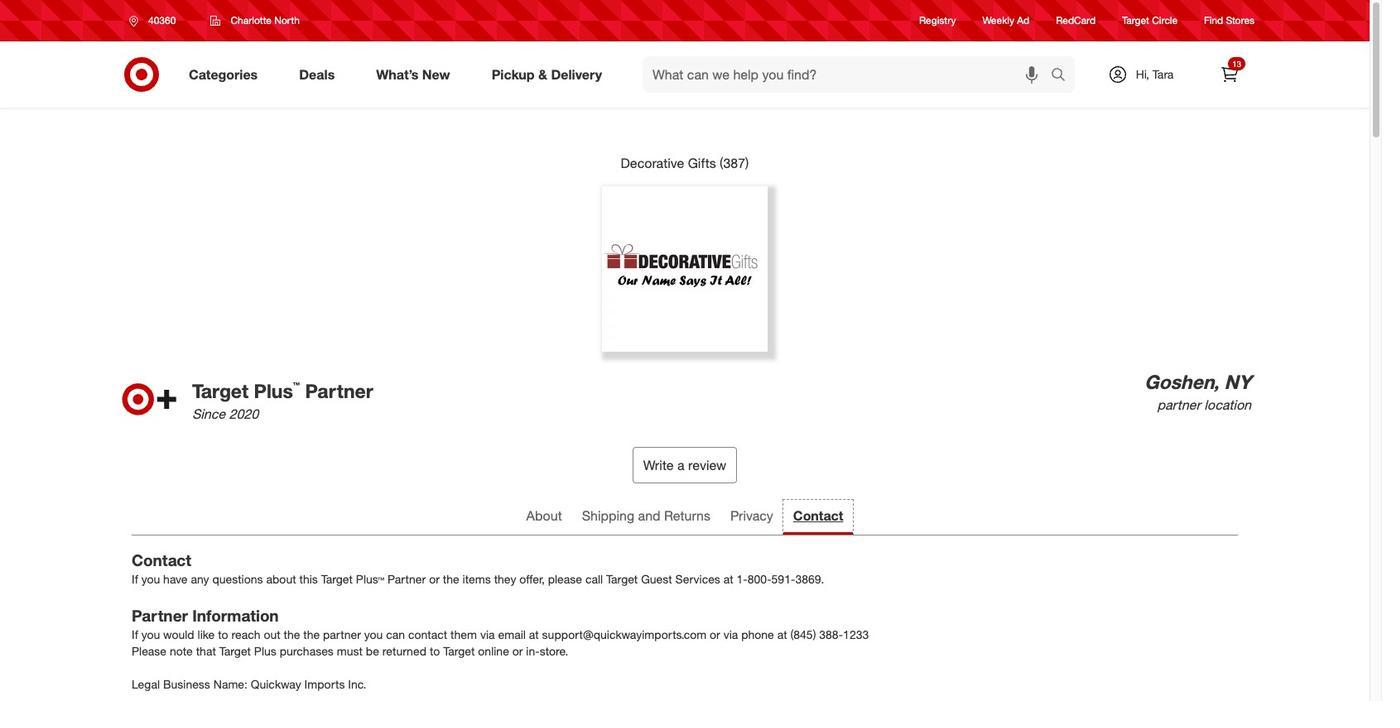 Task type: locate. For each thing, give the bounding box(es) containing it.
to down the contact
[[430, 644, 440, 658]]

or
[[429, 572, 440, 586], [710, 628, 721, 642], [513, 644, 523, 658]]

1 horizontal spatial contact
[[794, 508, 844, 524]]

pickup & delivery link
[[478, 56, 623, 93]]

goshen, ny partner location
[[1145, 370, 1252, 413]]

pickup
[[492, 66, 535, 83]]

services
[[676, 572, 721, 586]]

to right the like
[[218, 628, 228, 642]]

1 horizontal spatial partner
[[1158, 397, 1201, 413]]

target left circle
[[1123, 14, 1150, 27]]

plus down the out
[[254, 644, 277, 658]]

1 vertical spatial plus
[[254, 644, 277, 658]]

1233
[[843, 628, 869, 642]]

0 vertical spatial partner
[[305, 380, 373, 403]]

if left have
[[132, 572, 138, 586]]

via up the online
[[480, 628, 495, 642]]

0 vertical spatial partner
[[1158, 397, 1201, 413]]

contact link
[[784, 500, 854, 535]]

be
[[366, 644, 379, 658]]

1 vertical spatial if
[[132, 628, 138, 642]]

imports
[[305, 677, 345, 692]]

1 horizontal spatial partner
[[305, 380, 373, 403]]

2 plus from the top
[[254, 644, 277, 658]]

if you would like to reach out the the partner you can contact them via email at support@quickwayimports.com or via phone at (845) 388-1233 please note that target plus purchases must be returned to target online or in-store.
[[132, 628, 869, 658]]

the right the out
[[284, 628, 300, 642]]

a
[[678, 457, 685, 474]]

privacy
[[731, 508, 774, 524]]

(845)
[[791, 628, 816, 642]]

2 horizontal spatial partner
[[388, 572, 426, 586]]

returns
[[664, 508, 711, 524]]

target up since
[[192, 380, 249, 403]]

north
[[274, 14, 300, 27]]

pickup & delivery
[[492, 66, 602, 83]]

returned
[[383, 644, 427, 658]]

partner
[[305, 380, 373, 403], [388, 572, 426, 586], [132, 606, 188, 625]]

0 vertical spatial contact
[[794, 508, 844, 524]]

plus™
[[356, 572, 385, 586]]

via
[[480, 628, 495, 642], [724, 628, 738, 642]]

target inside target plus ™ partner since 2020
[[192, 380, 249, 403]]

0 vertical spatial plus
[[254, 380, 293, 403]]

legal business name: quickway imports inc.
[[132, 677, 366, 692]]

contact up 3869.
[[794, 508, 844, 524]]

1 vertical spatial partner
[[323, 628, 361, 642]]

search button
[[1044, 56, 1084, 96]]

0 horizontal spatial partner
[[132, 606, 188, 625]]

if
[[132, 572, 138, 586], [132, 628, 138, 642]]

2 horizontal spatial the
[[443, 572, 460, 586]]

if up please
[[132, 628, 138, 642]]

registry
[[920, 14, 956, 27]]

40360 button
[[118, 6, 193, 36]]

plus
[[254, 380, 293, 403], [254, 644, 277, 658]]

1 plus from the top
[[254, 380, 293, 403]]

at left (845)
[[778, 628, 788, 642]]

1 vertical spatial contact
[[132, 551, 191, 570]]

shipping
[[582, 508, 635, 524]]

1 horizontal spatial via
[[724, 628, 738, 642]]

contact inside contact if you have any questions about this target plus™ partner or the items they offer, please call target guest services at 1-800-591-3869.
[[132, 551, 191, 570]]

plus inside if you would like to reach out the the partner you can contact them via email at support@quickwayimports.com or via phone at (845) 388-1233 please note that target plus purchases must be returned to target online or in-store.
[[254, 644, 277, 658]]

0 vertical spatial or
[[429, 572, 440, 586]]

reach
[[232, 628, 261, 642]]

2 horizontal spatial or
[[710, 628, 721, 642]]

would
[[163, 628, 194, 642]]

0 vertical spatial to
[[218, 628, 228, 642]]

or left items
[[429, 572, 440, 586]]

like
[[198, 628, 215, 642]]

at inside contact if you have any questions about this target plus™ partner or the items they offer, please call target guest services at 1-800-591-3869.
[[724, 572, 734, 586]]

or inside contact if you have any questions about this target plus™ partner or the items they offer, please call target guest services at 1-800-591-3869.
[[429, 572, 440, 586]]

what's
[[376, 66, 419, 83]]

redcard
[[1056, 14, 1096, 27]]

new
[[422, 66, 450, 83]]

target
[[1123, 14, 1150, 27], [192, 380, 249, 403], [321, 572, 353, 586], [606, 572, 638, 586], [219, 644, 251, 658], [443, 644, 475, 658]]

deals link
[[285, 56, 356, 93]]

to
[[218, 628, 228, 642], [430, 644, 440, 658]]

partner right plus™
[[388, 572, 426, 586]]

0 horizontal spatial to
[[218, 628, 228, 642]]

categories
[[189, 66, 258, 83]]

1 vertical spatial partner
[[388, 572, 426, 586]]

contact for contact
[[794, 508, 844, 524]]

at
[[724, 572, 734, 586], [529, 628, 539, 642], [778, 628, 788, 642]]

partner up must
[[323, 628, 361, 642]]

you up please
[[141, 628, 160, 642]]

What can we help you find? suggestions appear below search field
[[643, 56, 1056, 93]]

2 if from the top
[[132, 628, 138, 642]]

since
[[192, 406, 225, 423]]

partner inside if you would like to reach out the the partner you can contact them via email at support@quickwayimports.com or via phone at (845) 388-1233 please note that target plus purchases must be returned to target online or in-store.
[[323, 628, 361, 642]]

if inside contact if you have any questions about this target plus™ partner or the items they offer, please call target guest services at 1-800-591-3869.
[[132, 572, 138, 586]]

target circle
[[1123, 14, 1178, 27]]

ny
[[1225, 370, 1252, 393]]

delivery
[[551, 66, 602, 83]]

and
[[638, 508, 661, 524]]

contact for contact if you have any questions about this target plus™ partner or the items they offer, please call target guest services at 1-800-591-3869.
[[132, 551, 191, 570]]

at left "1-"
[[724, 572, 734, 586]]

find stores
[[1205, 14, 1255, 27]]

at up "in-" on the bottom of page
[[529, 628, 539, 642]]

the
[[443, 572, 460, 586], [284, 628, 300, 642], [303, 628, 320, 642]]

weekly
[[983, 14, 1015, 27]]

1 horizontal spatial to
[[430, 644, 440, 658]]

plus up 2020 on the left of page
[[254, 380, 293, 403]]

or left "in-" on the bottom of page
[[513, 644, 523, 658]]

contact
[[794, 508, 844, 524], [132, 551, 191, 570]]

offer,
[[520, 572, 545, 586]]

0 horizontal spatial the
[[284, 628, 300, 642]]

0 horizontal spatial contact
[[132, 551, 191, 570]]

0 horizontal spatial or
[[429, 572, 440, 586]]

find
[[1205, 14, 1224, 27]]

the up purchases in the bottom left of the page
[[303, 628, 320, 642]]

charlotte north
[[231, 14, 300, 27]]

the left items
[[443, 572, 460, 586]]

weekly ad
[[983, 14, 1030, 27]]

review
[[689, 457, 727, 474]]

you inside contact if you have any questions about this target plus™ partner or the items they offer, please call target guest services at 1-800-591-3869.
[[141, 572, 160, 586]]

2 horizontal spatial at
[[778, 628, 788, 642]]

legal
[[132, 677, 160, 692]]

partner up would at the bottom left
[[132, 606, 188, 625]]

0 horizontal spatial partner
[[323, 628, 361, 642]]

hi, tara
[[1136, 67, 1174, 81]]

or left the "phone"
[[710, 628, 721, 642]]

1 if from the top
[[132, 572, 138, 586]]

via left the "phone"
[[724, 628, 738, 642]]

partner down goshen, at the right of page
[[1158, 397, 1201, 413]]

this
[[299, 572, 318, 586]]

partner inside target plus ™ partner since 2020
[[305, 380, 373, 403]]

you left have
[[141, 572, 160, 586]]

0 vertical spatial if
[[132, 572, 138, 586]]

plus inside target plus ™ partner since 2020
[[254, 380, 293, 403]]

1 vertical spatial to
[[430, 644, 440, 658]]

charlotte north button
[[200, 6, 311, 36]]

partner right ™
[[305, 380, 373, 403]]

1 horizontal spatial at
[[724, 572, 734, 586]]

0 horizontal spatial via
[[480, 628, 495, 642]]

2 vertical spatial partner
[[132, 606, 188, 625]]

target right call
[[606, 572, 638, 586]]

1 horizontal spatial or
[[513, 644, 523, 658]]

if inside if you would like to reach out the the partner you can contact them via email at support@quickwayimports.com or via phone at (845) 388-1233 please note that target plus purchases must be returned to target online or in-store.
[[132, 628, 138, 642]]

stores
[[1227, 14, 1255, 27]]

you up be
[[364, 628, 383, 642]]

contact up have
[[132, 551, 191, 570]]



Task type: describe. For each thing, give the bounding box(es) containing it.
inc.
[[348, 677, 366, 692]]

3869.
[[796, 572, 825, 586]]

target down them
[[443, 644, 475, 658]]

circle
[[1153, 14, 1178, 27]]

in-
[[526, 644, 540, 658]]

decorative gifts (387)
[[621, 155, 749, 171]]

about
[[527, 508, 562, 524]]

1-
[[737, 572, 748, 586]]

0 horizontal spatial at
[[529, 628, 539, 642]]

call
[[586, 572, 603, 586]]

contact
[[408, 628, 448, 642]]

registry link
[[920, 14, 956, 28]]

any
[[191, 572, 209, 586]]

40360
[[148, 14, 176, 27]]

target right this
[[321, 572, 353, 586]]

about link
[[517, 500, 572, 535]]

please
[[132, 644, 167, 658]]

quickway
[[251, 677, 301, 692]]

at for contact
[[724, 572, 734, 586]]

target plus ™ partner since 2020
[[192, 380, 373, 423]]

hi,
[[1136, 67, 1150, 81]]

deals
[[299, 66, 335, 83]]

privacy link
[[721, 500, 784, 535]]

redcard link
[[1056, 14, 1096, 28]]

&
[[539, 66, 548, 83]]

shipping and returns link
[[572, 500, 721, 535]]

1 via from the left
[[480, 628, 495, 642]]

them
[[451, 628, 477, 642]]

591-
[[772, 572, 796, 586]]

about
[[266, 572, 296, 586]]

™
[[293, 380, 300, 394]]

write a review
[[644, 457, 727, 474]]

items
[[463, 572, 491, 586]]

they
[[494, 572, 517, 586]]

write
[[644, 457, 674, 474]]

2 via from the left
[[724, 628, 738, 642]]

1 vertical spatial or
[[710, 628, 721, 642]]

gifts
[[688, 155, 716, 171]]

shipping and returns
[[582, 508, 711, 524]]

tara
[[1153, 67, 1174, 81]]

have
[[163, 572, 188, 586]]

contact if you have any questions about this target plus™ partner or the items they offer, please call target guest services at 1-800-591-3869.
[[132, 551, 825, 586]]

information
[[192, 606, 279, 625]]

2 vertical spatial or
[[513, 644, 523, 658]]

what's new link
[[362, 56, 471, 93]]

note
[[170, 644, 193, 658]]

guest
[[641, 572, 672, 586]]

target down reach
[[219, 644, 251, 658]]

(387)
[[720, 155, 749, 171]]

the inside contact if you have any questions about this target plus™ partner or the items they offer, please call target guest services at 1-800-591-3869.
[[443, 572, 460, 586]]

online
[[478, 644, 509, 658]]

support@quickwayimports.com
[[542, 628, 707, 642]]

write a review button
[[633, 447, 738, 484]]

partner inside goshen, ny partner location
[[1158, 397, 1201, 413]]

charlotte
[[231, 14, 272, 27]]

please
[[548, 572, 582, 586]]

location
[[1205, 397, 1252, 413]]

at for if
[[778, 628, 788, 642]]

email
[[498, 628, 526, 642]]

partner information
[[132, 606, 279, 625]]

1 horizontal spatial the
[[303, 628, 320, 642]]

388-
[[820, 628, 844, 642]]

must
[[337, 644, 363, 658]]

13
[[1233, 59, 1242, 69]]

can
[[386, 628, 405, 642]]

find stores link
[[1205, 14, 1255, 28]]

that
[[196, 644, 216, 658]]

partner inside contact if you have any questions about this target plus™ partner or the items they offer, please call target guest services at 1-800-591-3869.
[[388, 572, 426, 586]]

search
[[1044, 68, 1084, 84]]

questions
[[212, 572, 263, 586]]

2020
[[229, 406, 259, 423]]

weekly ad link
[[983, 14, 1030, 28]]

store.
[[540, 644, 569, 658]]

decorative
[[621, 155, 685, 171]]

what's new
[[376, 66, 450, 83]]

business
[[163, 677, 210, 692]]

categories link
[[175, 56, 279, 93]]

name:
[[214, 677, 248, 692]]

goshen,
[[1145, 370, 1220, 393]]

out
[[264, 628, 281, 642]]

target circle link
[[1123, 14, 1178, 28]]



Task type: vqa. For each thing, say whether or not it's contained in the screenshot.
leftmost the
yes



